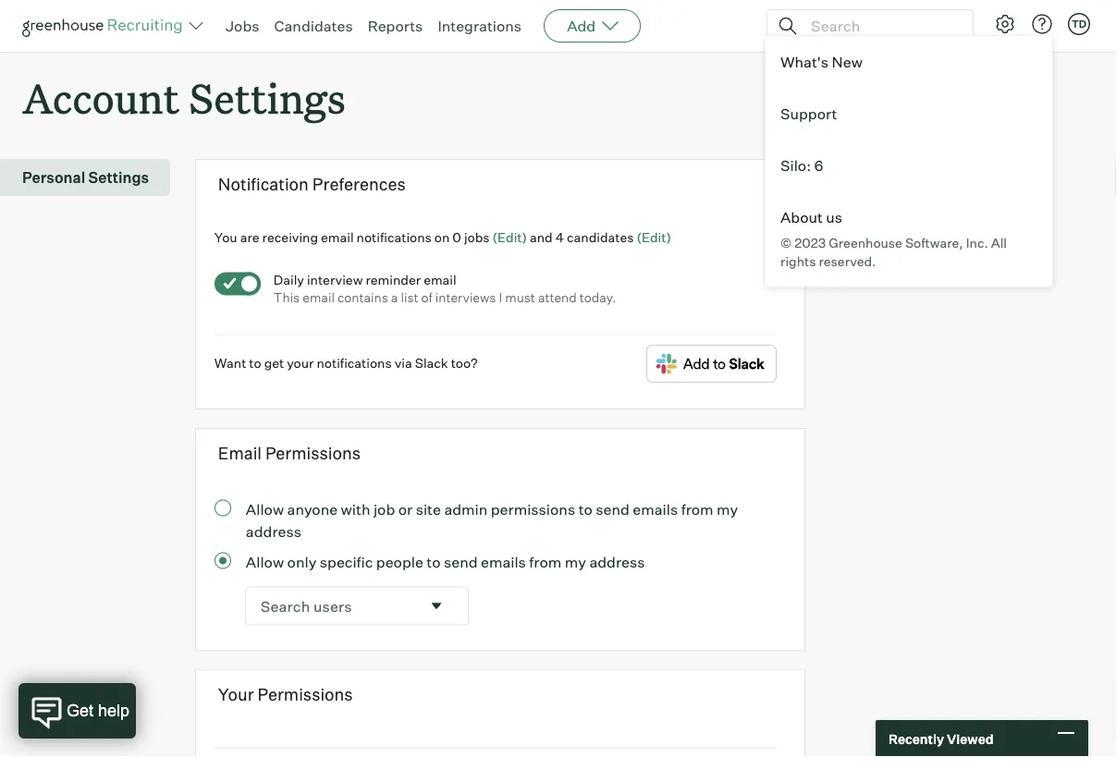 Task type: vqa. For each thing, say whether or not it's contained in the screenshot.
BY
no



Task type: locate. For each thing, give the bounding box(es) containing it.
anyone
[[287, 500, 338, 518]]

silo: 6
[[781, 156, 824, 175]]

permissions for your permissions
[[258, 684, 353, 705]]

settings right personal
[[88, 169, 149, 187]]

1 horizontal spatial (edit) link
[[637, 229, 671, 245]]

candidates
[[567, 229, 634, 245]]

1 horizontal spatial my
[[717, 500, 738, 518]]

1 horizontal spatial emails
[[633, 500, 678, 518]]

allow only specific people to send emails from my address
[[246, 553, 645, 571]]

email
[[321, 229, 354, 245], [424, 271, 457, 287], [303, 289, 335, 306]]

account settings
[[22, 70, 346, 125]]

allow
[[246, 500, 284, 518], [246, 553, 284, 571]]

1 vertical spatial settings
[[88, 169, 149, 187]]

software,
[[905, 234, 963, 250]]

emails
[[633, 500, 678, 518], [481, 553, 526, 571]]

about us © 2023 greenhouse software, inc. all rights reserved.
[[781, 208, 1007, 270]]

Search users text field
[[246, 588, 420, 625]]

1 horizontal spatial from
[[681, 500, 714, 518]]

permissions
[[491, 500, 575, 518]]

allow left only
[[246, 553, 284, 571]]

btn add to slack image
[[646, 344, 777, 383]]

rights
[[781, 254, 816, 270]]

permissions up anyone
[[265, 443, 361, 463]]

(edit) link
[[493, 229, 527, 245], [637, 229, 671, 245]]

to left get
[[249, 355, 261, 371]]

your
[[287, 355, 314, 371]]

today.
[[580, 289, 616, 306]]

interviews
[[435, 289, 496, 306]]

notifications
[[357, 229, 432, 245], [317, 355, 392, 371]]

0 vertical spatial address
[[246, 522, 301, 541]]

to right people
[[427, 553, 441, 571]]

1 horizontal spatial settings
[[189, 70, 346, 125]]

recently
[[889, 731, 944, 747]]

1 vertical spatial from
[[529, 553, 562, 571]]

0 horizontal spatial (edit) link
[[493, 229, 527, 245]]

email permissions
[[218, 443, 361, 463]]

this
[[274, 289, 300, 306]]

silo: 6 link
[[766, 140, 1053, 191]]

1 vertical spatial to
[[579, 500, 593, 518]]

2 horizontal spatial to
[[579, 500, 593, 518]]

0 horizontal spatial settings
[[88, 169, 149, 187]]

4
[[556, 229, 564, 245]]

email up interview
[[321, 229, 354, 245]]

1 vertical spatial send
[[444, 553, 478, 571]]

from inside allow anyone with job or site admin permissions to send emails from my address
[[681, 500, 714, 518]]

send right permissions
[[596, 500, 630, 518]]

1 horizontal spatial send
[[596, 500, 630, 518]]

notifications for on
[[357, 229, 432, 245]]

0 vertical spatial notifications
[[357, 229, 432, 245]]

notifications up reminder
[[357, 229, 432, 245]]

allow inside allow anyone with job or site admin permissions to send emails from my address
[[246, 500, 284, 518]]

2 vertical spatial to
[[427, 553, 441, 571]]

(edit)
[[493, 229, 527, 245], [637, 229, 671, 245]]

my
[[717, 500, 738, 518], [565, 553, 586, 571]]

1 horizontal spatial to
[[427, 553, 441, 571]]

attend
[[538, 289, 577, 306]]

2 allow from the top
[[246, 553, 284, 571]]

1 vertical spatial permissions
[[258, 684, 353, 705]]

1 vertical spatial emails
[[481, 553, 526, 571]]

None field
[[246, 588, 468, 625]]

want
[[214, 355, 246, 371]]

email
[[218, 443, 262, 463]]

reports
[[368, 17, 423, 35]]

1 horizontal spatial (edit)
[[637, 229, 671, 245]]

notifications left via
[[317, 355, 392, 371]]

(edit) link left and
[[493, 229, 527, 245]]

0 vertical spatial email
[[321, 229, 354, 245]]

(edit) link right candidates
[[637, 229, 671, 245]]

settings for account settings
[[189, 70, 346, 125]]

1 vertical spatial notifications
[[317, 355, 392, 371]]

are
[[240, 229, 259, 245]]

what's new
[[781, 53, 863, 71]]

email down interview
[[303, 289, 335, 306]]

notification
[[218, 174, 309, 194]]

0 vertical spatial permissions
[[265, 443, 361, 463]]

checkmark image
[[223, 277, 237, 290]]

to right permissions
[[579, 500, 593, 518]]

your
[[218, 684, 254, 705]]

personal
[[22, 169, 85, 187]]

support
[[781, 105, 837, 123]]

jobs
[[464, 229, 490, 245]]

must
[[505, 289, 535, 306]]

want to get your notifications via slack too?
[[214, 355, 478, 371]]

1 vertical spatial allow
[[246, 553, 284, 571]]

from
[[681, 500, 714, 518], [529, 553, 562, 571]]

on
[[435, 229, 450, 245]]

0 vertical spatial to
[[249, 355, 261, 371]]

0 horizontal spatial my
[[565, 553, 586, 571]]

(edit) right candidates
[[637, 229, 671, 245]]

2 (edit) link from the left
[[637, 229, 671, 245]]

permissions right your
[[258, 684, 353, 705]]

0 vertical spatial emails
[[633, 500, 678, 518]]

interview
[[307, 271, 363, 287]]

reports link
[[368, 17, 423, 35]]

settings
[[189, 70, 346, 125], [88, 169, 149, 187]]

send
[[596, 500, 630, 518], [444, 553, 478, 571]]

address inside allow anyone with job or site admin permissions to send emails from my address
[[246, 522, 301, 541]]

via
[[395, 355, 412, 371]]

0 vertical spatial settings
[[189, 70, 346, 125]]

0 vertical spatial from
[[681, 500, 714, 518]]

1 vertical spatial address
[[590, 553, 645, 571]]

permissions
[[265, 443, 361, 463], [258, 684, 353, 705]]

what's
[[781, 53, 829, 71]]

0 vertical spatial allow
[[246, 500, 284, 518]]

only
[[287, 553, 317, 571]]

email up of
[[424, 271, 457, 287]]

1 vertical spatial email
[[424, 271, 457, 287]]

1 allow from the top
[[246, 500, 284, 518]]

a
[[391, 289, 398, 306]]

0 vertical spatial send
[[596, 500, 630, 518]]

account
[[22, 70, 179, 125]]

(edit) left and
[[493, 229, 527, 245]]

email for reminder
[[424, 271, 457, 287]]

0 vertical spatial my
[[717, 500, 738, 518]]

new
[[832, 53, 863, 71]]

with
[[341, 500, 370, 518]]

0 horizontal spatial (edit)
[[493, 229, 527, 245]]

settings down jobs link
[[189, 70, 346, 125]]

allow left anyone
[[246, 500, 284, 518]]

send up toggle flyout icon
[[444, 553, 478, 571]]

allow for allow anyone with job or site admin permissions to send emails from my address
[[246, 500, 284, 518]]

address
[[246, 522, 301, 541], [590, 553, 645, 571]]

0 horizontal spatial address
[[246, 522, 301, 541]]

jobs
[[226, 17, 259, 35]]

reserved.
[[819, 254, 876, 270]]

1 vertical spatial my
[[565, 553, 586, 571]]

or
[[398, 500, 413, 518]]

people
[[376, 553, 423, 571]]

0 horizontal spatial to
[[249, 355, 261, 371]]

to
[[249, 355, 261, 371], [579, 500, 593, 518], [427, 553, 441, 571]]

receiving
[[262, 229, 318, 245]]

td button
[[1068, 13, 1090, 35]]



Task type: describe. For each thing, give the bounding box(es) containing it.
2023
[[795, 234, 826, 250]]

1 (edit) from the left
[[493, 229, 527, 245]]

about us menu item
[[766, 191, 1053, 286]]

us
[[826, 208, 843, 227]]

daily interview reminder email this email contains a list of interviews i must attend today.
[[274, 271, 616, 306]]

2 (edit) from the left
[[637, 229, 671, 245]]

notification preferences
[[218, 174, 406, 194]]

1 horizontal spatial address
[[590, 553, 645, 571]]

you
[[214, 229, 237, 245]]

slack
[[415, 355, 448, 371]]

2 vertical spatial email
[[303, 289, 335, 306]]

inc.
[[966, 234, 988, 250]]

specific
[[320, 553, 373, 571]]

recently viewed
[[889, 731, 994, 747]]

td
[[1072, 18, 1087, 30]]

Search text field
[[806, 12, 956, 39]]

emails inside allow anyone with job or site admin permissions to send emails from my address
[[633, 500, 678, 518]]

0 horizontal spatial from
[[529, 553, 562, 571]]

too?
[[451, 355, 478, 371]]

allow for allow only specific people to send emails from my address
[[246, 553, 284, 571]]

job
[[374, 500, 395, 518]]

permissions for email permissions
[[265, 443, 361, 463]]

jobs link
[[226, 17, 259, 35]]

personal settings
[[22, 169, 149, 187]]

reminder
[[366, 271, 421, 287]]

integrations
[[438, 17, 522, 35]]

contains
[[338, 289, 388, 306]]

personal settings link
[[22, 167, 163, 189]]

site
[[416, 500, 441, 518]]

0 horizontal spatial send
[[444, 553, 478, 571]]

©
[[781, 234, 792, 250]]

candidates link
[[274, 17, 353, 35]]

greenhouse recruiting image
[[22, 15, 189, 37]]

your permissions
[[218, 684, 353, 705]]

candidates
[[274, 17, 353, 35]]

all
[[991, 234, 1007, 250]]

to inside allow anyone with job or site admin permissions to send emails from my address
[[579, 500, 593, 518]]

viewed
[[947, 731, 994, 747]]

6
[[814, 156, 824, 175]]

get
[[264, 355, 284, 371]]

btn-add-to-slack link
[[646, 344, 777, 387]]

0 horizontal spatial emails
[[481, 553, 526, 571]]

silo:
[[781, 156, 811, 175]]

support link
[[766, 88, 1053, 140]]

email for receiving
[[321, 229, 354, 245]]

td button
[[1065, 9, 1094, 39]]

greenhouse
[[829, 234, 903, 250]]

settings for personal settings
[[88, 169, 149, 187]]

and
[[530, 229, 553, 245]]

integrations link
[[438, 17, 522, 35]]

i
[[499, 289, 502, 306]]

admin
[[444, 500, 488, 518]]

preferences
[[312, 174, 406, 194]]

configure image
[[994, 13, 1016, 35]]

allow anyone with job or site admin permissions to send emails from my address
[[246, 500, 738, 541]]

my inside allow anyone with job or site admin permissions to send emails from my address
[[717, 500, 738, 518]]

about
[[781, 208, 823, 227]]

you are receiving email notifications on 0 jobs (edit) and 4 candidates (edit)
[[214, 229, 671, 245]]

toggle flyout image
[[427, 597, 446, 616]]

daily
[[274, 271, 304, 287]]

send inside allow anyone with job or site admin permissions to send emails from my address
[[596, 500, 630, 518]]

0
[[453, 229, 461, 245]]

of
[[421, 289, 433, 306]]

1 (edit) link from the left
[[493, 229, 527, 245]]

add button
[[544, 9, 641, 43]]

add
[[567, 17, 596, 35]]

notifications for via
[[317, 355, 392, 371]]

list
[[401, 289, 419, 306]]



